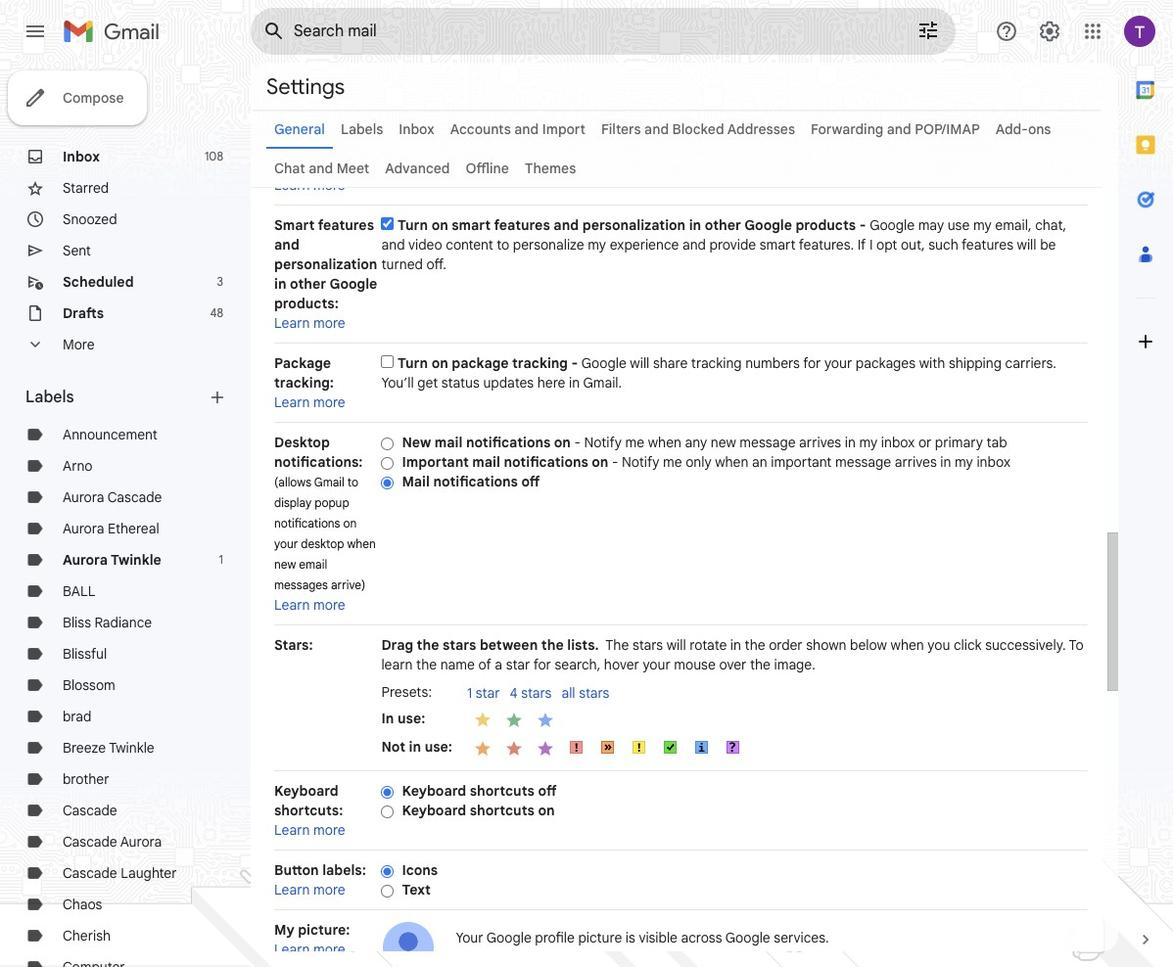 Task type: describe. For each thing, give the bounding box(es) containing it.
and up turned
[[382, 236, 405, 254]]

more inside desktop notifications: (allows gmail to display popup notifications on your desktop when new email messages arrive) learn more
[[314, 597, 345, 614]]

drafts link
[[63, 305, 104, 322]]

aurora cascade
[[63, 489, 162, 506]]

tracking:
[[274, 374, 334, 392]]

advanced
[[385, 160, 450, 177]]

- for important mail notifications on - notify me only when an important message arrives in my inbox
[[612, 454, 619, 471]]

new inside desktop notifications: (allows gmail to display popup notifications on your desktop when new email messages arrive) learn more
[[274, 557, 296, 572]]

aurora for aurora ethereal
[[63, 520, 104, 538]]

breeze twinkle
[[63, 740, 154, 757]]

more inside 'keyboard shortcuts: learn more'
[[314, 822, 345, 839]]

can
[[482, 949, 505, 967]]

ethereal
[[108, 520, 159, 538]]

1 vertical spatial star
[[476, 685, 500, 702]]

me for only
[[663, 454, 682, 471]]

drag
[[382, 637, 413, 654]]

0 vertical spatial arrives
[[799, 434, 842, 452]]

tracking for package
[[512, 355, 568, 372]]

in down filters and blocked addresses
[[689, 216, 702, 234]]

on inside desktop notifications: (allows gmail to display popup notifications on your desktop when new email messages arrive) learn more
[[343, 516, 357, 531]]

lists.
[[567, 637, 599, 654]]

- for turn on package tracking -
[[572, 355, 578, 372]]

offline
[[466, 160, 509, 177]]

not
[[382, 738, 406, 756]]

my left the or
[[860, 434, 878, 452]]

my picture: learn more
[[274, 922, 350, 959]]

learn
[[382, 656, 413, 674]]

turn for turn on smart features and personalization in other google products -
[[398, 216, 428, 234]]

google up the provide
[[745, 216, 792, 234]]

button
[[274, 862, 319, 880]]

labels navigation
[[0, 63, 251, 968]]

learn more link for keyboard
[[274, 822, 345, 839]]

more inside button labels: learn more
[[314, 882, 345, 899]]

settings image
[[1038, 20, 1062, 43]]

twinkle for breeze twinkle
[[109, 740, 154, 757]]

to inside desktop notifications: (allows gmail to display popup notifications on your desktop when new email messages arrive) learn more
[[348, 475, 358, 490]]

snoozed link
[[63, 211, 117, 228]]

learn more link for smart
[[274, 314, 345, 332]]

in left the or
[[845, 434, 856, 452]]

notify for notify me when any new message arrives in my inbox or primary tab
[[584, 434, 622, 452]]

primary
[[935, 434, 983, 452]]

any
[[685, 434, 707, 452]]

my down primary
[[955, 454, 973, 471]]

Search mail text field
[[294, 22, 862, 41]]

1 for 1 star 4 stars all stars
[[467, 685, 472, 702]]

your
[[456, 930, 483, 947]]

cascade for cascade aurora
[[63, 834, 117, 851]]

cascade aurora
[[63, 834, 162, 851]]

or
[[919, 434, 932, 452]]

import
[[543, 120, 586, 138]]

forwarding
[[811, 120, 884, 138]]

other inside smart features and personalization in other google products: learn more
[[290, 275, 326, 293]]

off for keyboard shortcuts off
[[538, 783, 557, 800]]

1 vertical spatial inbox
[[977, 454, 1011, 471]]

learn inside package tracking: learn more
[[274, 394, 310, 411]]

0 horizontal spatial message
[[740, 434, 796, 452]]

the right the drag
[[417, 637, 439, 654]]

google right across on the right bottom of page
[[726, 930, 771, 947]]

change
[[508, 949, 554, 967]]

accounts and import
[[450, 120, 586, 138]]

on down the keyboard shortcuts off
[[538, 802, 555, 820]]

between
[[480, 637, 538, 654]]

will inside google may use my email, chat, and video content to personalize my experience and provide smart features. if i opt out, such features will be turned off.
[[1017, 236, 1037, 254]]

drag the stars between the lists.
[[382, 637, 599, 654]]

drafts
[[63, 305, 104, 322]]

of
[[479, 656, 492, 674]]

notifications:
[[274, 454, 363, 471]]

desktop
[[274, 434, 330, 452]]

keyboard for keyboard shortcuts: learn more
[[274, 783, 339, 800]]

4 stars link
[[510, 685, 562, 704]]

google up can at the bottom of the page
[[487, 930, 532, 947]]

add-ons link
[[996, 120, 1051, 138]]

more inside package tracking: learn more
[[314, 394, 345, 411]]

0 vertical spatial inbox
[[881, 434, 915, 452]]

compose button
[[8, 71, 147, 125]]

your inside the stars will rotate in the order shown below when you click successively. to learn the name of a star for search, hover your mouse over the image.
[[643, 656, 671, 674]]

Text radio
[[382, 884, 394, 899]]

inbox for the topmost inbox link
[[399, 120, 435, 138]]

packages
[[856, 355, 916, 372]]

the right over at bottom
[[750, 656, 771, 674]]

accounts
[[450, 120, 511, 138]]

1 horizontal spatial features
[[494, 216, 550, 234]]

in down primary
[[941, 454, 952, 471]]

aurora twinkle
[[63, 551, 161, 569]]

gmail image
[[63, 12, 169, 51]]

scheduled
[[63, 273, 134, 291]]

important
[[402, 454, 469, 471]]

when inside desktop notifications: (allows gmail to display popup notifications on your desktop when new email messages arrive) learn more
[[347, 537, 376, 551]]

your google profile picture is visible across google services. you can change your picture in about me
[[456, 930, 829, 967]]

- for new mail notifications on - notify me when any new message arrives in my inbox or primary tab
[[574, 434, 581, 452]]

1 learn from the top
[[274, 176, 310, 194]]

turn for turn on package tracking -
[[398, 355, 428, 372]]

my right use
[[974, 216, 992, 234]]

bliss
[[63, 614, 91, 632]]

more inside smart features and personalization in other google products: learn more
[[314, 314, 345, 332]]

when left the any at the top right of the page
[[648, 434, 682, 452]]

and right filters
[[645, 120, 669, 138]]

Keyboard shortcuts off radio
[[382, 785, 394, 800]]

when left an
[[715, 454, 749, 471]]

desktop notifications: (allows gmail to display popup notifications on your desktop when new email messages arrive) learn more
[[274, 434, 376, 614]]

you'll
[[382, 374, 414, 392]]

and inside smart features and personalization in other google products: learn more
[[274, 236, 300, 254]]

all stars link
[[562, 685, 620, 704]]

cascade laughter link
[[63, 865, 177, 883]]

stars right all
[[579, 685, 610, 702]]

compose
[[63, 89, 124, 107]]

support image
[[995, 20, 1019, 43]]

shipping
[[949, 355, 1002, 372]]

google inside "google will share tracking numbers for your packages with shipping carriers. you'll get status updates here in gmail."
[[582, 355, 627, 372]]

ons
[[1028, 120, 1051, 138]]

will inside "google will share tracking numbers for your packages with shipping carriers. you'll get status updates here in gmail."
[[630, 355, 650, 372]]

on up video
[[432, 216, 448, 234]]

forwarding and pop/imap link
[[811, 120, 980, 138]]

scheduled link
[[63, 273, 134, 291]]

learn inside desktop notifications: (allows gmail to display popup notifications on your desktop when new email messages arrive) learn more
[[274, 597, 310, 614]]

chat,
[[1036, 216, 1067, 234]]

google inside google may use my email, chat, and video content to personalize my experience and provide smart features. if i opt out, such features will be turned off.
[[870, 216, 915, 234]]

advanced link
[[385, 160, 450, 177]]

brad
[[63, 708, 91, 726]]

1 horizontal spatial personalization
[[583, 216, 686, 234]]

below
[[850, 637, 887, 654]]

and up the personalize at the top left
[[554, 216, 579, 234]]

your inside "google will share tracking numbers for your packages with shipping carriers. you'll get status updates here in gmail."
[[825, 355, 852, 372]]

aurora ethereal
[[63, 520, 159, 538]]

labels heading
[[25, 388, 208, 407]]

filters and blocked addresses
[[601, 120, 795, 138]]

1 vertical spatial arrives
[[895, 454, 937, 471]]

desktop
[[301, 537, 344, 551]]

1 vertical spatial use:
[[425, 738, 453, 756]]

on down gmail.
[[592, 454, 609, 471]]

tab
[[987, 434, 1008, 452]]

1 more from the top
[[314, 176, 345, 194]]

products
[[796, 216, 856, 234]]

shown
[[806, 637, 847, 654]]

for inside the stars will rotate in the order shown below when you click successively. to learn the name of a star for search, hover your mouse over the image.
[[534, 656, 551, 674]]

smart
[[274, 216, 315, 234]]

1 star 4 stars all stars
[[467, 685, 610, 702]]

more inside my picture: learn more
[[314, 941, 345, 959]]

and left pop/imap in the top right of the page
[[887, 120, 912, 138]]

stars right 4
[[521, 685, 552, 702]]

content
[[446, 236, 493, 254]]

will inside the stars will rotate in the order shown below when you click successively. to learn the name of a star for search, hover your mouse over the image.
[[667, 637, 686, 654]]

48
[[210, 306, 223, 320]]

shortcuts for off
[[470, 783, 535, 800]]

cherish
[[63, 928, 111, 945]]

in inside "google will share tracking numbers for your packages with shipping carriers. you'll get status updates here in gmail."
[[569, 374, 580, 392]]

when inside the stars will rotate in the order shown below when you click successively. to learn the name of a star for search, hover your mouse over the image.
[[891, 637, 924, 654]]

name
[[441, 656, 475, 674]]

to inside google may use my email, chat, and video content to personalize my experience and provide smart features. if i opt out, such features will be turned off.
[[497, 236, 510, 254]]

New mail notifications on radio
[[382, 437, 394, 451]]

and left the provide
[[683, 236, 706, 254]]

tracking for share
[[691, 355, 742, 372]]

in
[[382, 710, 394, 727]]

pop/imap
[[915, 120, 980, 138]]

inbox for bottommost inbox link
[[63, 148, 100, 166]]

your inside desktop notifications: (allows gmail to display popup notifications on your desktop when new email messages arrive) learn more
[[274, 537, 298, 551]]

1 horizontal spatial new
[[711, 434, 736, 452]]

aurora twinkle link
[[63, 551, 161, 569]]

if
[[858, 236, 866, 254]]

the left lists.
[[541, 637, 564, 654]]

keyboard for keyboard shortcuts off
[[402, 783, 466, 800]]

Important mail notifications on radio
[[382, 456, 394, 471]]

cascade for the cascade link
[[63, 802, 117, 820]]

visible
[[639, 930, 678, 947]]

cascade link
[[63, 802, 117, 820]]

is
[[626, 930, 636, 947]]

forwarding and pop/imap
[[811, 120, 980, 138]]

presets:
[[382, 684, 432, 701]]

off.
[[427, 256, 447, 273]]

rotate
[[690, 637, 727, 654]]

here
[[537, 374, 566, 392]]

across
[[681, 930, 722, 947]]



Task type: vqa. For each thing, say whether or not it's contained in the screenshot.
message to the right
yes



Task type: locate. For each thing, give the bounding box(es) containing it.
1 vertical spatial off
[[538, 783, 557, 800]]

gmail
[[314, 475, 345, 490]]

your down the "profile"
[[558, 949, 586, 967]]

other
[[705, 216, 741, 234], [290, 275, 326, 293]]

0 vertical spatial message
[[740, 434, 796, 452]]

for right numbers
[[803, 355, 821, 372]]

2 horizontal spatial will
[[1017, 236, 1037, 254]]

announcement
[[63, 426, 157, 444]]

message up an
[[740, 434, 796, 452]]

more down 'shortcuts:'
[[314, 822, 345, 839]]

twinkle for aurora twinkle
[[111, 551, 161, 569]]

add-
[[996, 120, 1028, 138]]

0 vertical spatial me
[[625, 434, 645, 452]]

in inside smart features and personalization in other google products: learn more
[[274, 275, 287, 293]]

such
[[929, 236, 959, 254]]

use: right not
[[425, 738, 453, 756]]

about me link
[[651, 949, 711, 967]]

keyboard up 'shortcuts:'
[[274, 783, 339, 800]]

me left the any at the top right of the page
[[625, 434, 645, 452]]

6 learn more link from the top
[[274, 882, 345, 899]]

0 horizontal spatial mail
[[435, 434, 463, 452]]

main menu image
[[24, 20, 47, 43]]

smart
[[452, 216, 491, 234], [760, 236, 796, 254]]

me inside your google profile picture is visible across google services. you can change your picture in about me
[[692, 949, 711, 967]]

1 horizontal spatial arrives
[[895, 454, 937, 471]]

0 horizontal spatial arrives
[[799, 434, 842, 452]]

5 learn from the top
[[274, 822, 310, 839]]

0 vertical spatial to
[[497, 236, 510, 254]]

aurora for aurora twinkle
[[63, 551, 108, 569]]

1 vertical spatial inbox link
[[63, 148, 100, 166]]

cascade down the cascade link
[[63, 834, 117, 851]]

more right chat
[[314, 176, 345, 194]]

arrive)
[[331, 578, 366, 593]]

aurora up laughter
[[120, 834, 162, 851]]

0 vertical spatial inbox link
[[399, 120, 435, 138]]

1 vertical spatial me
[[663, 454, 682, 471]]

cherish link
[[63, 928, 111, 945]]

7 more from the top
[[314, 941, 345, 959]]

0 vertical spatial labels
[[341, 120, 383, 138]]

features inside google may use my email, chat, and video content to personalize my experience and provide smart features. if i opt out, such features will be turned off.
[[962, 236, 1014, 254]]

features up the personalize at the top left
[[494, 216, 550, 234]]

new up important mail notifications on - notify me only when an important message arrives in my inbox
[[711, 434, 736, 452]]

personalization
[[583, 216, 686, 234], [274, 256, 377, 273]]

0 vertical spatial smart
[[452, 216, 491, 234]]

arno link
[[63, 457, 93, 475]]

1 horizontal spatial 1
[[467, 685, 472, 702]]

learn down messages at the bottom
[[274, 597, 310, 614]]

messages
[[274, 578, 328, 593]]

shortcuts down the keyboard shortcuts off
[[470, 802, 535, 820]]

more down arrive)
[[314, 597, 345, 614]]

1 horizontal spatial for
[[803, 355, 821, 372]]

learn more link up smart
[[274, 176, 345, 194]]

twinkle right breeze
[[109, 740, 154, 757]]

learn inside button labels: learn more
[[274, 882, 310, 899]]

1 vertical spatial labels
[[25, 388, 74, 407]]

ball link
[[63, 583, 95, 600]]

sent
[[63, 242, 91, 260]]

0 horizontal spatial inbox
[[881, 434, 915, 452]]

addresses
[[728, 120, 795, 138]]

1 tracking from the left
[[512, 355, 568, 372]]

0 horizontal spatial me
[[625, 434, 645, 452]]

0 vertical spatial other
[[705, 216, 741, 234]]

your left packages
[[825, 355, 852, 372]]

108
[[205, 149, 223, 164]]

3 learn from the top
[[274, 394, 310, 411]]

in up over at bottom
[[731, 637, 742, 654]]

0 vertical spatial new
[[711, 434, 736, 452]]

my down the turn on smart features and personalization in other google products -
[[588, 236, 606, 254]]

google inside smart features and personalization in other google products: learn more
[[330, 275, 377, 293]]

1 horizontal spatial notify
[[622, 454, 660, 471]]

star left 4
[[476, 685, 500, 702]]

in
[[689, 216, 702, 234], [274, 275, 287, 293], [569, 374, 580, 392], [845, 434, 856, 452], [941, 454, 952, 471], [731, 637, 742, 654], [409, 738, 421, 756], [637, 949, 647, 967]]

when left you
[[891, 637, 924, 654]]

0 vertical spatial shortcuts
[[470, 783, 535, 800]]

notify down gmail.
[[584, 434, 622, 452]]

1 vertical spatial smart
[[760, 236, 796, 254]]

when
[[648, 434, 682, 452], [715, 454, 749, 471], [347, 537, 376, 551], [891, 637, 924, 654]]

mail up mail notifications off
[[472, 454, 500, 471]]

turn up the get
[[398, 355, 428, 372]]

other up the provide
[[705, 216, 741, 234]]

successively.
[[986, 637, 1066, 654]]

on up the get
[[432, 355, 448, 372]]

learn more link down messages at the bottom
[[274, 597, 345, 614]]

to right gmail
[[348, 475, 358, 490]]

1 vertical spatial new
[[274, 557, 296, 572]]

keyboard for keyboard shortcuts on
[[402, 802, 466, 820]]

keyboard shortcuts on
[[402, 802, 555, 820]]

3
[[217, 274, 223, 289]]

my
[[274, 922, 295, 939]]

7 learn more link from the top
[[274, 941, 345, 959]]

new mail notifications on - notify me when any new message arrives in my inbox or primary tab
[[402, 434, 1008, 452]]

for inside "google will share tracking numbers for your packages with shipping carriers. you'll get status updates here in gmail."
[[803, 355, 821, 372]]

1 vertical spatial for
[[534, 656, 551, 674]]

1 vertical spatial inbox
[[63, 148, 100, 166]]

4 learn more link from the top
[[274, 597, 345, 614]]

gmail.
[[583, 374, 622, 392]]

with
[[919, 355, 946, 372]]

on down here
[[554, 434, 571, 452]]

chaos link
[[63, 896, 102, 914]]

1 vertical spatial message
[[835, 454, 892, 471]]

1 vertical spatial mail
[[472, 454, 500, 471]]

labels for "labels" link
[[341, 120, 383, 138]]

1 horizontal spatial message
[[835, 454, 892, 471]]

learn more link for my
[[274, 941, 345, 959]]

labels for labels heading
[[25, 388, 74, 407]]

more down products:
[[314, 314, 345, 332]]

settings
[[266, 73, 345, 99]]

the up over at bottom
[[745, 637, 766, 654]]

6 more from the top
[[314, 882, 345, 899]]

0 horizontal spatial will
[[630, 355, 650, 372]]

over
[[719, 656, 747, 674]]

2 more from the top
[[314, 314, 345, 332]]

arrives up the important
[[799, 434, 842, 452]]

learn down my
[[274, 941, 310, 959]]

keyboard right keyboard shortcuts off option
[[402, 783, 466, 800]]

notify for notify me only when an important message arrives in my inbox
[[622, 454, 660, 471]]

2 shortcuts from the top
[[470, 802, 535, 820]]

google up opt
[[870, 216, 915, 234]]

opt
[[877, 236, 898, 254]]

learn inside my picture: learn more
[[274, 941, 310, 959]]

star inside the stars will rotate in the order shown below when you click successively. to learn the name of a star for search, hover your mouse over the image.
[[506, 656, 530, 674]]

carriers.
[[1006, 355, 1057, 372]]

labels:
[[322, 862, 366, 880]]

aurora up aurora twinkle link at left
[[63, 520, 104, 538]]

arrives
[[799, 434, 842, 452], [895, 454, 937, 471]]

and left import
[[515, 120, 539, 138]]

mail for important
[[472, 454, 500, 471]]

0 horizontal spatial for
[[534, 656, 551, 674]]

tracking inside "google will share tracking numbers for your packages with shipping carriers. you'll get status updates here in gmail."
[[691, 355, 742, 372]]

blossom
[[63, 677, 115, 695]]

1 horizontal spatial will
[[667, 637, 686, 654]]

6 learn from the top
[[274, 882, 310, 899]]

picture image
[[382, 921, 436, 968]]

1 vertical spatial twinkle
[[109, 740, 154, 757]]

0 vertical spatial for
[[803, 355, 821, 372]]

1 vertical spatial 1
[[467, 685, 472, 702]]

stars inside the stars will rotate in the order shown below when you click successively. to learn the name of a star for search, hover your mouse over the image.
[[633, 637, 663, 654]]

me down across on the right bottom of page
[[692, 949, 711, 967]]

mail notifications off
[[402, 473, 540, 491]]

1 horizontal spatial mail
[[472, 454, 500, 471]]

personalize
[[513, 236, 585, 254]]

0 vertical spatial turn
[[398, 216, 428, 234]]

cascade up ethereal
[[107, 489, 162, 506]]

shortcuts for on
[[470, 802, 535, 820]]

-
[[860, 216, 866, 234], [572, 355, 578, 372], [574, 434, 581, 452], [612, 454, 619, 471]]

your inside your google profile picture is visible across google services. you can change your picture in about me
[[558, 949, 586, 967]]

0 horizontal spatial to
[[348, 475, 358, 490]]

1 horizontal spatial tracking
[[691, 355, 742, 372]]

0 vertical spatial 1
[[219, 552, 223, 567]]

0 horizontal spatial 1
[[219, 552, 223, 567]]

learn down tracking:
[[274, 394, 310, 411]]

learn more link down 'shortcuts:'
[[274, 822, 345, 839]]

stars
[[443, 637, 476, 654], [633, 637, 663, 654], [521, 685, 552, 702], [579, 685, 610, 702]]

1 horizontal spatial inbox
[[977, 454, 1011, 471]]

0 vertical spatial use:
[[398, 710, 425, 727]]

inbox
[[881, 434, 915, 452], [977, 454, 1011, 471]]

stars right "the"
[[633, 637, 663, 654]]

sent link
[[63, 242, 91, 260]]

0 vertical spatial off
[[522, 473, 540, 491]]

2 horizontal spatial me
[[692, 949, 711, 967]]

labels inside navigation
[[25, 388, 74, 407]]

the
[[417, 637, 439, 654], [541, 637, 564, 654], [745, 637, 766, 654], [416, 656, 437, 674], [750, 656, 771, 674]]

learn inside 'keyboard shortcuts: learn more'
[[274, 822, 310, 839]]

1 vertical spatial turn
[[398, 355, 428, 372]]

and down smart
[[274, 236, 300, 254]]

turn on smart features and personalization in other google products -
[[398, 216, 870, 234]]

1 horizontal spatial me
[[663, 454, 682, 471]]

labels link
[[341, 120, 383, 138]]

2 vertical spatial me
[[692, 949, 711, 967]]

Icons radio
[[382, 865, 394, 879]]

more down picture:
[[314, 941, 345, 959]]

0 vertical spatial personalization
[[583, 216, 686, 234]]

personalization up products:
[[274, 256, 377, 273]]

2 learn more link from the top
[[274, 314, 345, 332]]

learn inside smart features and personalization in other google products: learn more
[[274, 314, 310, 332]]

themes link
[[525, 160, 576, 177]]

in right here
[[569, 374, 580, 392]]

0 horizontal spatial notify
[[584, 434, 622, 452]]

updates
[[483, 374, 534, 392]]

smart right the provide
[[760, 236, 796, 254]]

1 horizontal spatial to
[[497, 236, 510, 254]]

email
[[299, 557, 327, 572]]

0 vertical spatial will
[[1017, 236, 1037, 254]]

1 learn more link from the top
[[274, 176, 345, 194]]

inbox down tab
[[977, 454, 1011, 471]]

mail up "important" at the top of the page
[[435, 434, 463, 452]]

3 more from the top
[[314, 394, 345, 411]]

1 vertical spatial picture
[[589, 949, 633, 967]]

google up gmail.
[[582, 355, 627, 372]]

learn more link down "button"
[[274, 882, 345, 899]]

inbox up advanced link
[[399, 120, 435, 138]]

stars up name
[[443, 637, 476, 654]]

0 horizontal spatial personalization
[[274, 256, 377, 273]]

1 inside the labels navigation
[[219, 552, 223, 567]]

inbox up starred
[[63, 148, 100, 166]]

me left 'only'
[[663, 454, 682, 471]]

learn more link
[[274, 176, 345, 194], [274, 314, 345, 332], [274, 394, 345, 411], [274, 597, 345, 614], [274, 822, 345, 839], [274, 882, 345, 899], [274, 941, 345, 959]]

and right chat
[[309, 160, 333, 177]]

1 vertical spatial other
[[290, 275, 326, 293]]

personalization up experience
[[583, 216, 686, 234]]

important mail notifications on - notify me only when an important message arrives in my inbox
[[402, 454, 1011, 471]]

2 horizontal spatial features
[[962, 236, 1014, 254]]

get
[[418, 374, 438, 392]]

1 turn from the top
[[398, 216, 428, 234]]

laughter
[[121, 865, 177, 883]]

4 learn from the top
[[274, 597, 310, 614]]

to right content
[[497, 236, 510, 254]]

status
[[442, 374, 480, 392]]

inbox left the or
[[881, 434, 915, 452]]

google up products:
[[330, 275, 377, 293]]

3 learn more link from the top
[[274, 394, 345, 411]]

notify
[[584, 434, 622, 452], [622, 454, 660, 471]]

mouse
[[674, 656, 716, 674]]

in up products:
[[274, 275, 287, 293]]

0 horizontal spatial new
[[274, 557, 296, 572]]

None checkbox
[[382, 217, 394, 230]]

turn on package tracking -
[[398, 355, 582, 372]]

in right not
[[409, 738, 421, 756]]

image.
[[774, 656, 816, 674]]

will left the "be"
[[1017, 236, 1037, 254]]

1 vertical spatial notify
[[622, 454, 660, 471]]

learn more link down tracking:
[[274, 394, 345, 411]]

5 more from the top
[[314, 822, 345, 839]]

in inside your google profile picture is visible across google services. you can change your picture in about me
[[637, 949, 647, 967]]

picture down is
[[589, 949, 633, 967]]

learn more link for button
[[274, 882, 345, 899]]

twinkle down ethereal
[[111, 551, 161, 569]]

the
[[606, 637, 629, 654]]

1 star link
[[467, 685, 510, 704]]

1 vertical spatial to
[[348, 475, 358, 490]]

0 vertical spatial inbox
[[399, 120, 435, 138]]

aurora down 'arno' link
[[63, 489, 104, 506]]

smart inside google may use my email, chat, and video content to personalize my experience and provide smart features. if i opt out, such features will be turned off.
[[760, 236, 796, 254]]

0 vertical spatial mail
[[435, 434, 463, 452]]

more down labels:
[[314, 882, 345, 899]]

in down visible
[[637, 949, 647, 967]]

2 learn from the top
[[274, 314, 310, 332]]

1 horizontal spatial inbox link
[[399, 120, 435, 138]]

search mail image
[[257, 14, 292, 49]]

cascade up chaos
[[63, 865, 117, 883]]

1 down name
[[467, 685, 472, 702]]

None checkbox
[[382, 356, 394, 368]]

0 vertical spatial notify
[[584, 434, 622, 452]]

learn more link down picture:
[[274, 941, 345, 959]]

to
[[497, 236, 510, 254], [348, 475, 358, 490]]

labels down more
[[25, 388, 74, 407]]

star right a
[[506, 656, 530, 674]]

provide
[[710, 236, 756, 254]]

keyboard inside 'keyboard shortcuts: learn more'
[[274, 783, 339, 800]]

use:
[[398, 710, 425, 727], [425, 738, 453, 756]]

learn more link for package
[[274, 394, 345, 411]]

inbox link
[[399, 120, 435, 138], [63, 148, 100, 166]]

notifications inside desktop notifications: (allows gmail to display popup notifications on your desktop when new email messages arrive) learn more
[[274, 516, 340, 531]]

aurora for aurora cascade
[[63, 489, 104, 506]]

popup
[[315, 496, 349, 510]]

0 horizontal spatial features
[[318, 216, 374, 234]]

0 horizontal spatial other
[[290, 275, 326, 293]]

0 horizontal spatial inbox link
[[63, 148, 100, 166]]

1 horizontal spatial other
[[705, 216, 741, 234]]

in inside the stars will rotate in the order shown below when you click successively. to learn the name of a star for search, hover your mouse over the image.
[[731, 637, 742, 654]]

about
[[651, 949, 688, 967]]

0 vertical spatial twinkle
[[111, 551, 161, 569]]

labels
[[341, 120, 383, 138], [25, 388, 74, 407]]

1 horizontal spatial labels
[[341, 120, 383, 138]]

features inside smart features and personalization in other google products: learn more
[[318, 216, 374, 234]]

1 vertical spatial personalization
[[274, 256, 377, 273]]

7 learn from the top
[[274, 941, 310, 959]]

features down email,
[[962, 236, 1014, 254]]

more button
[[0, 329, 235, 360]]

2 tracking from the left
[[691, 355, 742, 372]]

0 vertical spatial star
[[506, 656, 530, 674]]

cascade for cascade laughter
[[63, 865, 117, 883]]

0 horizontal spatial tracking
[[512, 355, 568, 372]]

blissful
[[63, 646, 107, 663]]

keyboard right keyboard shortcuts on option
[[402, 802, 466, 820]]

cascade down brother
[[63, 802, 117, 820]]

1 horizontal spatial smart
[[760, 236, 796, 254]]

icons
[[402, 862, 438, 880]]

off for mail notifications off
[[522, 473, 540, 491]]

1 horizontal spatial inbox
[[399, 120, 435, 138]]

picture:
[[298, 922, 350, 939]]

0 horizontal spatial labels
[[25, 388, 74, 407]]

1 shortcuts from the top
[[470, 783, 535, 800]]

1
[[219, 552, 223, 567], [467, 685, 472, 702]]

Mail notifications off radio
[[382, 476, 394, 491]]

experience
[[610, 236, 679, 254]]

package
[[274, 355, 331, 372]]

breeze twinkle link
[[63, 740, 154, 757]]

(allows
[[274, 475, 311, 490]]

and
[[515, 120, 539, 138], [645, 120, 669, 138], [887, 120, 912, 138], [309, 160, 333, 177], [554, 216, 579, 234], [274, 236, 300, 254], [382, 236, 405, 254], [683, 236, 706, 254]]

0 horizontal spatial star
[[476, 685, 500, 702]]

the right learn
[[416, 656, 437, 674]]

1 horizontal spatial star
[[506, 656, 530, 674]]

learn
[[274, 176, 310, 194], [274, 314, 310, 332], [274, 394, 310, 411], [274, 597, 310, 614], [274, 822, 310, 839], [274, 882, 310, 899], [274, 941, 310, 959]]

5 learn more link from the top
[[274, 822, 345, 839]]

on
[[432, 216, 448, 234], [432, 355, 448, 372], [554, 434, 571, 452], [592, 454, 609, 471], [343, 516, 357, 531], [538, 802, 555, 820]]

1 for 1
[[219, 552, 223, 567]]

notify left 'only'
[[622, 454, 660, 471]]

2 turn from the top
[[398, 355, 428, 372]]

0 horizontal spatial inbox
[[63, 148, 100, 166]]

0 horizontal spatial smart
[[452, 216, 491, 234]]

Keyboard shortcuts on radio
[[382, 805, 394, 820]]

1 vertical spatial shortcuts
[[470, 802, 535, 820]]

0 vertical spatial picture
[[578, 930, 622, 947]]

tab list
[[1119, 63, 1174, 897]]

tracking up here
[[512, 355, 568, 372]]

2 vertical spatial will
[[667, 637, 686, 654]]

inbox inside the labels navigation
[[63, 148, 100, 166]]

learn down 'shortcuts:'
[[274, 822, 310, 839]]

1 vertical spatial will
[[630, 355, 650, 372]]

advanced search options image
[[909, 11, 948, 50]]

me for when
[[625, 434, 645, 452]]

learn more link down products:
[[274, 314, 345, 332]]

1 left "email"
[[219, 552, 223, 567]]

mail for new
[[435, 434, 463, 452]]

bliss radiance link
[[63, 614, 152, 632]]

None search field
[[251, 8, 956, 55]]

learn down "button"
[[274, 882, 310, 899]]

features right smart
[[318, 216, 374, 234]]

4 more from the top
[[314, 597, 345, 614]]

smart up content
[[452, 216, 491, 234]]

google may use my email, chat, and video content to personalize my experience and provide smart features. if i opt out, such features will be turned off.
[[382, 216, 1067, 273]]



